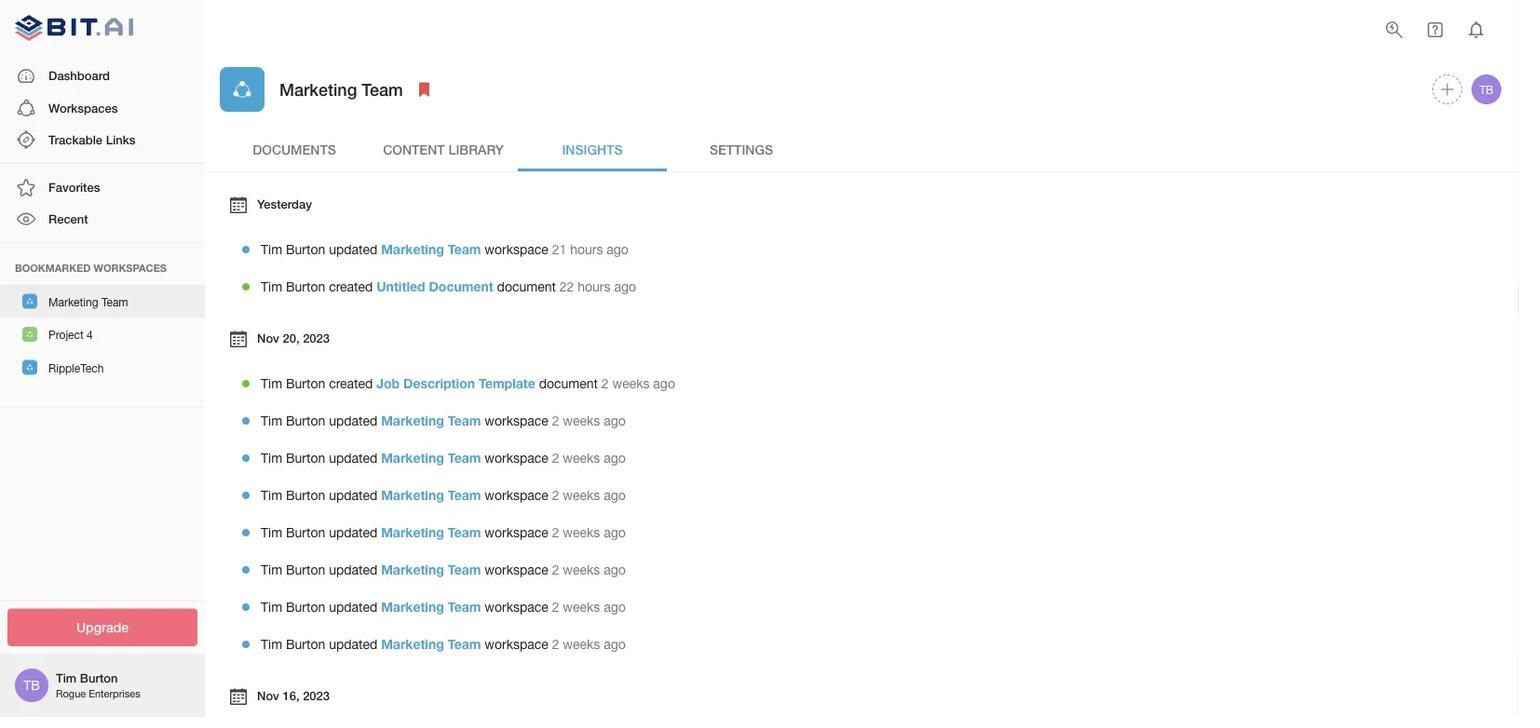 Task type: locate. For each thing, give the bounding box(es) containing it.
rippletech button
[[0, 351, 205, 384]]

tim burton updated marketing team workspace 2 weeks ago for fourth marketing team link from the bottom of the page
[[261, 525, 626, 541]]

2 2023 from the top
[[303, 689, 330, 703]]

settings link
[[667, 127, 816, 171]]

hours for 21
[[570, 242, 603, 257]]

links
[[106, 132, 136, 147]]

rogue
[[56, 688, 86, 700]]

tim burton created job description template document 2 weeks ago
[[261, 376, 675, 392]]

document
[[497, 279, 556, 295], [539, 376, 598, 392]]

2 nov from the top
[[257, 689, 279, 703]]

0 vertical spatial hours
[[570, 242, 603, 257]]

bookmarked workspaces
[[15, 262, 167, 274]]

7 tim burton updated marketing team workspace 2 weeks ago from the top
[[261, 637, 626, 652]]

job description template link
[[377, 376, 536, 392]]

2023
[[303, 331, 330, 345], [303, 689, 330, 703]]

1 vertical spatial nov
[[257, 689, 279, 703]]

untitled
[[377, 279, 425, 295]]

1 horizontal spatial tb
[[1480, 83, 1494, 96]]

3 updated from the top
[[329, 451, 378, 466]]

marketing team inside button
[[48, 295, 128, 308]]

marketing
[[280, 79, 357, 99], [381, 242, 444, 257], [48, 295, 98, 308], [381, 413, 444, 429], [381, 451, 444, 466], [381, 488, 444, 503], [381, 525, 444, 541], [381, 563, 444, 578], [381, 600, 444, 615], [381, 637, 444, 652]]

trackable
[[48, 132, 103, 147]]

7 workspace from the top
[[485, 600, 549, 615]]

2 marketing team link from the top
[[381, 413, 481, 429]]

marketing inside button
[[48, 295, 98, 308]]

6 marketing team link from the top
[[381, 563, 481, 578]]

recent button
[[0, 203, 205, 235]]

tb
[[1480, 83, 1494, 96], [23, 678, 40, 693]]

4 updated from the top
[[329, 488, 378, 503]]

22
[[560, 279, 574, 295]]

tim burton updated marketing team workspace 2 weeks ago for 2nd marketing team link from the top of the page
[[261, 413, 626, 429]]

dashboard
[[48, 69, 110, 83]]

0 vertical spatial marketing team
[[280, 79, 403, 99]]

nov left 20,
[[257, 331, 279, 345]]

0 vertical spatial created
[[329, 279, 373, 295]]

2
[[602, 376, 609, 392], [552, 413, 560, 429], [552, 451, 560, 466], [552, 488, 560, 503], [552, 525, 560, 541], [552, 563, 560, 578], [552, 600, 560, 615], [552, 637, 560, 652]]

marketing team up documents in the left of the page
[[280, 79, 403, 99]]

1 tim burton updated marketing team workspace 2 weeks ago from the top
[[261, 413, 626, 429]]

enterprises
[[89, 688, 140, 700]]

0 vertical spatial document
[[497, 279, 556, 295]]

tim burton updated marketing team workspace 2 weeks ago for sixth marketing team link from the top
[[261, 563, 626, 578]]

burton
[[286, 242, 325, 257], [286, 279, 325, 295], [286, 376, 325, 392], [286, 413, 325, 429], [286, 451, 325, 466], [286, 488, 325, 503], [286, 525, 325, 541], [286, 563, 325, 578], [286, 600, 325, 615], [286, 637, 325, 652], [80, 671, 118, 686]]

dashboard button
[[0, 60, 205, 92]]

hours right 21
[[570, 242, 603, 257]]

updated
[[329, 242, 378, 257], [329, 413, 378, 429], [329, 451, 378, 466], [329, 488, 378, 503], [329, 525, 378, 541], [329, 563, 378, 578], [329, 600, 378, 615], [329, 637, 378, 652]]

0 vertical spatial tb
[[1480, 83, 1494, 96]]

0 vertical spatial 2023
[[303, 331, 330, 345]]

2 workspace from the top
[[485, 413, 549, 429]]

job
[[377, 376, 400, 392]]

nov left 16,
[[257, 689, 279, 703]]

0 vertical spatial nov
[[257, 331, 279, 345]]

6 tim burton updated marketing team workspace 2 weeks ago from the top
[[261, 600, 626, 615]]

2023 right 16,
[[303, 689, 330, 703]]

created left job
[[329, 376, 373, 392]]

yesterday
[[257, 197, 312, 211]]

created left untitled
[[329, 279, 373, 295]]

marketing team
[[280, 79, 403, 99], [48, 295, 128, 308]]

nov 20, 2023
[[257, 331, 330, 345]]

marketing team link
[[381, 242, 481, 257], [381, 413, 481, 429], [381, 451, 481, 466], [381, 488, 481, 503], [381, 525, 481, 541], [381, 563, 481, 578], [381, 600, 481, 615], [381, 637, 481, 652]]

6 updated from the top
[[329, 563, 378, 578]]

6 workspace from the top
[[485, 563, 549, 578]]

7 updated from the top
[[329, 600, 378, 615]]

content
[[383, 141, 445, 157]]

4 tim burton updated marketing team workspace 2 weeks ago from the top
[[261, 525, 626, 541]]

1 created from the top
[[329, 279, 373, 295]]

workspaces button
[[0, 92, 205, 124]]

2023 right 20,
[[303, 331, 330, 345]]

1 vertical spatial 2023
[[303, 689, 330, 703]]

2 tim burton updated marketing team workspace 2 weeks ago from the top
[[261, 451, 626, 466]]

upgrade button
[[7, 609, 198, 647]]

created
[[329, 279, 373, 295], [329, 376, 373, 392]]

insights
[[562, 141, 623, 157]]

document
[[429, 279, 494, 295]]

hours right 22
[[578, 279, 611, 295]]

bookmarked
[[15, 262, 91, 274]]

1 nov from the top
[[257, 331, 279, 345]]

1 workspace from the top
[[485, 242, 549, 257]]

1 vertical spatial created
[[329, 376, 373, 392]]

20,
[[283, 331, 300, 345]]

ago
[[607, 242, 629, 257], [614, 279, 636, 295], [653, 376, 675, 392], [604, 413, 626, 429], [604, 451, 626, 466], [604, 488, 626, 503], [604, 525, 626, 541], [604, 563, 626, 578], [604, 600, 626, 615], [604, 637, 626, 652]]

weeks
[[613, 376, 650, 392], [563, 413, 600, 429], [563, 451, 600, 466], [563, 488, 600, 503], [563, 525, 600, 541], [563, 563, 600, 578], [563, 600, 600, 615], [563, 637, 600, 652]]

0 horizontal spatial marketing team
[[48, 295, 128, 308]]

document right template
[[539, 376, 598, 392]]

1 2023 from the top
[[303, 331, 330, 345]]

4 workspace from the top
[[485, 488, 549, 503]]

favorites button
[[0, 172, 205, 203]]

tim burton updated marketing team workspace 2 weeks ago for sixth marketing team link from the bottom
[[261, 451, 626, 466]]

burton inside tim burton rogue enterprises
[[80, 671, 118, 686]]

marketing team up 4
[[48, 295, 128, 308]]

1 vertical spatial document
[[539, 376, 598, 392]]

2 updated from the top
[[329, 413, 378, 429]]

tim
[[261, 242, 282, 257], [261, 279, 282, 295], [261, 376, 282, 392], [261, 413, 282, 429], [261, 451, 282, 466], [261, 488, 282, 503], [261, 525, 282, 541], [261, 563, 282, 578], [261, 600, 282, 615], [261, 637, 282, 652], [56, 671, 77, 686]]

settings
[[710, 141, 773, 157]]

0 horizontal spatial tb
[[23, 678, 40, 693]]

tim burton updated marketing team workspace 2 weeks ago
[[261, 413, 626, 429], [261, 451, 626, 466], [261, 488, 626, 503], [261, 525, 626, 541], [261, 563, 626, 578], [261, 600, 626, 615], [261, 637, 626, 652]]

nov
[[257, 331, 279, 345], [257, 689, 279, 703]]

1 vertical spatial hours
[[578, 279, 611, 295]]

5 tim burton updated marketing team workspace 2 weeks ago from the top
[[261, 563, 626, 578]]

1 horizontal spatial marketing team
[[280, 79, 403, 99]]

3 marketing team link from the top
[[381, 451, 481, 466]]

team
[[362, 79, 403, 99], [448, 242, 481, 257], [101, 295, 128, 308], [448, 413, 481, 429], [448, 451, 481, 466], [448, 488, 481, 503], [448, 525, 481, 541], [448, 563, 481, 578], [448, 600, 481, 615], [448, 637, 481, 652]]

workspace
[[485, 242, 549, 257], [485, 413, 549, 429], [485, 451, 549, 466], [485, 488, 549, 503], [485, 525, 549, 541], [485, 563, 549, 578], [485, 600, 549, 615], [485, 637, 549, 652]]

team inside 'marketing team' button
[[101, 295, 128, 308]]

upgrade
[[76, 620, 129, 635]]

document left 22
[[497, 279, 556, 295]]

tab list
[[220, 127, 1505, 171]]

remove bookmark image
[[413, 78, 436, 101]]

untitled document link
[[377, 279, 494, 295]]

hours
[[570, 242, 603, 257], [578, 279, 611, 295]]

2 created from the top
[[329, 376, 373, 392]]

1 vertical spatial marketing team
[[48, 295, 128, 308]]

tab list containing documents
[[220, 127, 1505, 171]]

8 updated from the top
[[329, 637, 378, 652]]

5 workspace from the top
[[485, 525, 549, 541]]

3 tim burton updated marketing team workspace 2 weeks ago from the top
[[261, 488, 626, 503]]

21
[[552, 242, 567, 257]]

tim burton updated marketing team workspace 21 hours ago
[[261, 242, 629, 257]]



Task type: describe. For each thing, give the bounding box(es) containing it.
tim burton updated marketing team workspace 2 weeks ago for 8th marketing team link from the top
[[261, 637, 626, 652]]

7 marketing team link from the top
[[381, 600, 481, 615]]

2023 for nov 20, 2023
[[303, 331, 330, 345]]

project
[[48, 329, 84, 342]]

16,
[[283, 689, 300, 703]]

1 marketing team link from the top
[[381, 242, 481, 257]]

project 4 button
[[0, 318, 205, 351]]

documents
[[253, 141, 336, 157]]

documents link
[[220, 127, 369, 171]]

tim burton updated marketing team workspace 2 weeks ago for 4th marketing team link from the top of the page
[[261, 488, 626, 503]]

project 4
[[48, 329, 93, 342]]

trackable links button
[[0, 124, 205, 156]]

favorites
[[48, 180, 100, 194]]

1 vertical spatial tb
[[23, 678, 40, 693]]

library
[[449, 141, 504, 157]]

tim burton created untitled document document 22 hours ago
[[261, 279, 636, 295]]

tim inside tim burton rogue enterprises
[[56, 671, 77, 686]]

description
[[403, 376, 475, 392]]

content library link
[[369, 127, 518, 171]]

4 marketing team link from the top
[[381, 488, 481, 503]]

1 updated from the top
[[329, 242, 378, 257]]

tb button
[[1469, 72, 1505, 107]]

nov for nov 16, 2023
[[257, 689, 279, 703]]

insights link
[[518, 127, 667, 171]]

5 marketing team link from the top
[[381, 525, 481, 541]]

hours for 22
[[578, 279, 611, 295]]

content library
[[383, 141, 504, 157]]

8 workspace from the top
[[485, 637, 549, 652]]

nov for nov 20, 2023
[[257, 331, 279, 345]]

created for untitled
[[329, 279, 373, 295]]

2023 for nov 16, 2023
[[303, 689, 330, 703]]

5 updated from the top
[[329, 525, 378, 541]]

trackable links
[[48, 132, 136, 147]]

nov 16, 2023
[[257, 689, 330, 703]]

workspaces
[[94, 262, 167, 274]]

tim burton rogue enterprises
[[56, 671, 140, 700]]

created for job
[[329, 376, 373, 392]]

template
[[479, 376, 536, 392]]

tim burton updated marketing team workspace 2 weeks ago for seventh marketing team link from the top
[[261, 600, 626, 615]]

tb inside button
[[1480, 83, 1494, 96]]

3 workspace from the top
[[485, 451, 549, 466]]

4
[[87, 329, 93, 342]]

rippletech
[[48, 362, 104, 375]]

marketing team button
[[0, 285, 205, 318]]

8 marketing team link from the top
[[381, 637, 481, 652]]

recent
[[48, 212, 88, 226]]

workspaces
[[48, 100, 118, 115]]



Task type: vqa. For each thing, say whether or not it's contained in the screenshot.


